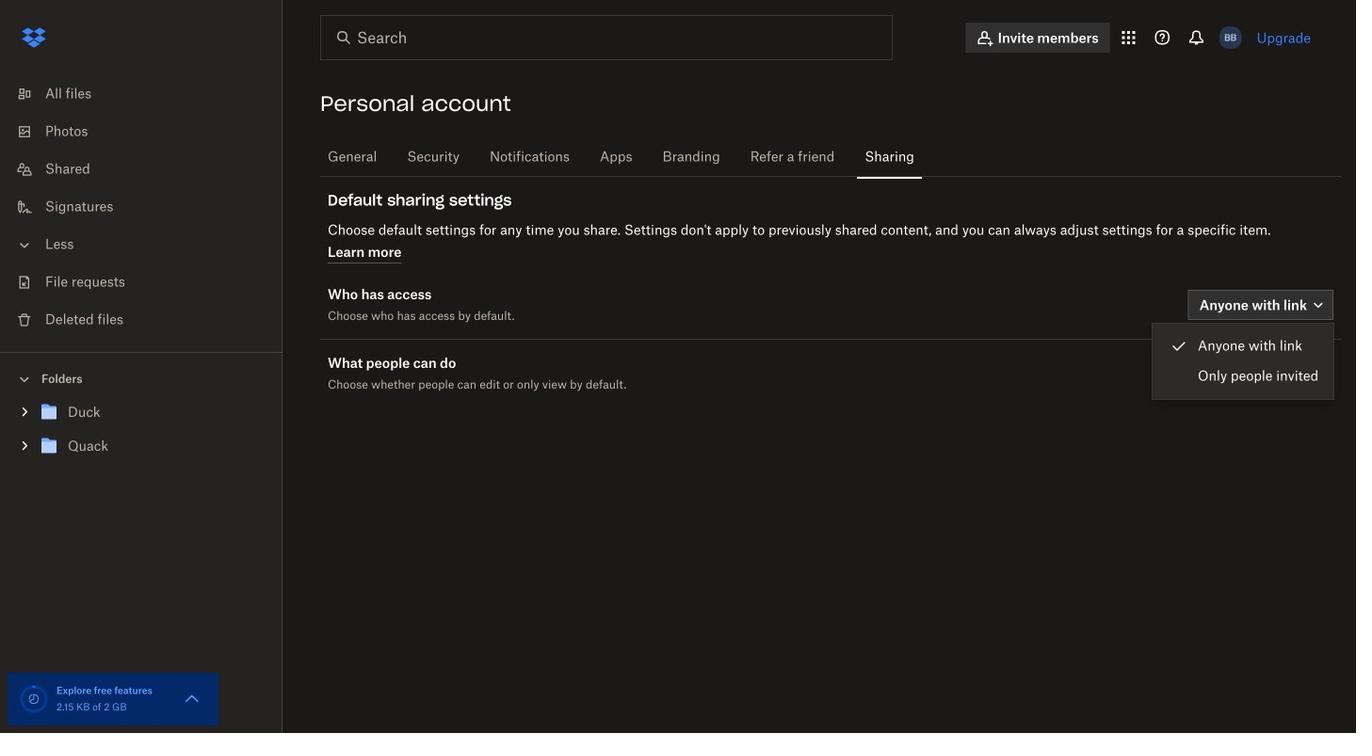 Task type: locate. For each thing, give the bounding box(es) containing it.
group
[[0, 392, 283, 478]]

tab list
[[320, 132, 1341, 180]]

radio item
[[1153, 332, 1334, 362]]

list
[[0, 64, 283, 352]]

dropbox image
[[15, 19, 53, 57]]

menu
[[1153, 324, 1334, 399]]

less image
[[15, 236, 34, 255]]



Task type: vqa. For each thing, say whether or not it's contained in the screenshot.
Follow menu item
no



